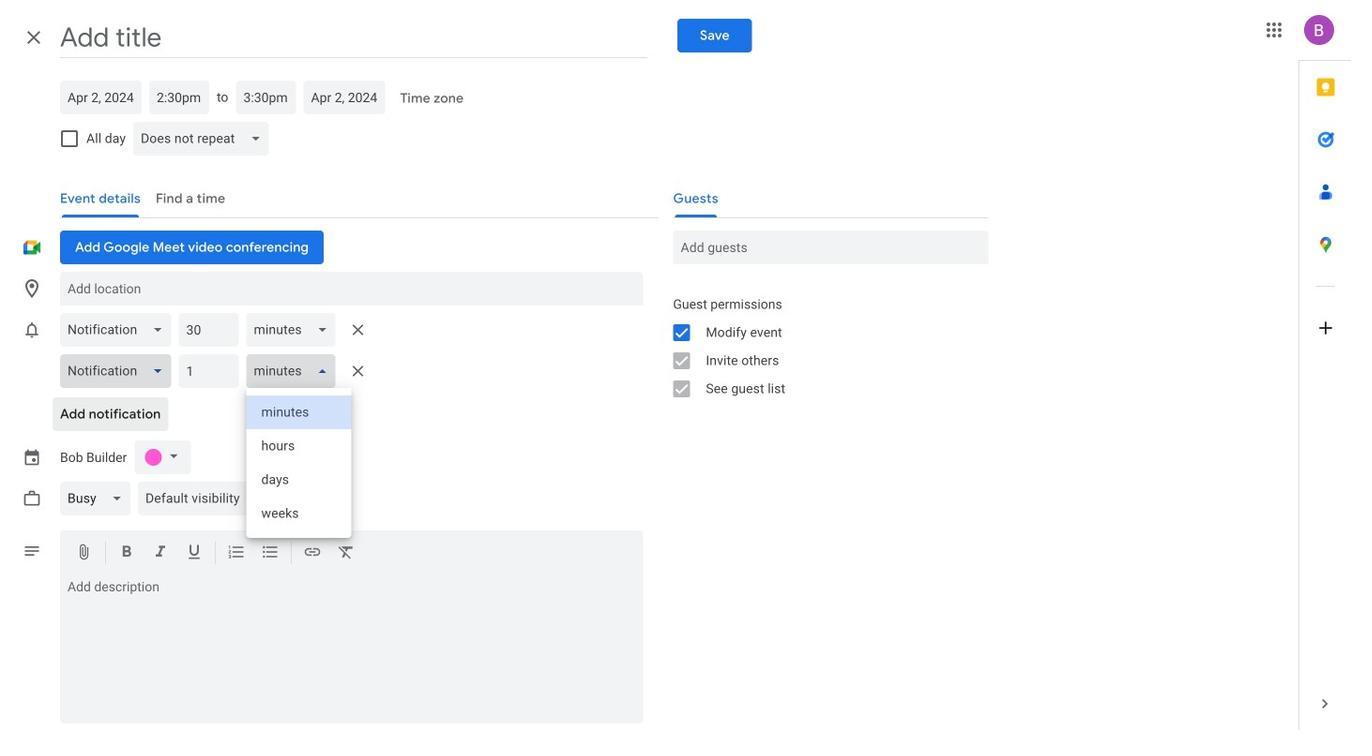 Task type: describe. For each thing, give the bounding box(es) containing it.
End date text field
[[311, 81, 378, 114]]

3 option from the top
[[246, 464, 351, 497]]

minutes in advance for notification number field for 1 minute before element
[[186, 355, 231, 388]]

Start date text field
[[68, 81, 134, 114]]

Guests text field
[[681, 231, 981, 265]]

bold image
[[117, 543, 136, 565]]

minutes in advance for notification number field for 30 minutes before element on the top of the page
[[186, 313, 231, 347]]

insert link image
[[303, 543, 322, 565]]

End time text field
[[243, 81, 288, 114]]

2 option from the top
[[246, 430, 351, 464]]

formatting options toolbar
[[60, 531, 643, 577]]

notifications element
[[60, 308, 373, 539]]

underline image
[[185, 543, 204, 565]]

Start time text field
[[157, 81, 202, 114]]

1 minute before element
[[60, 349, 373, 539]]

4 option from the top
[[246, 497, 351, 531]]



Task type: locate. For each thing, give the bounding box(es) containing it.
1 option from the top
[[246, 396, 351, 430]]

None field
[[133, 116, 276, 161], [60, 308, 179, 353], [246, 308, 343, 353], [60, 349, 179, 394], [246, 349, 343, 394], [60, 477, 138, 522], [138, 477, 281, 522], [133, 116, 276, 161], [60, 308, 179, 353], [246, 308, 343, 353], [60, 349, 179, 394], [246, 349, 343, 394], [60, 477, 138, 522], [138, 477, 281, 522]]

minutes in advance for notification number field inside 1 minute before element
[[186, 355, 231, 388]]

1 minutes in advance for notification number field from the top
[[186, 313, 231, 347]]

remove formatting image
[[337, 543, 356, 565]]

group
[[658, 291, 988, 404]]

italic image
[[151, 543, 170, 565]]

1 vertical spatial minutes in advance for notification number field
[[186, 355, 231, 388]]

30 minutes before element
[[60, 308, 373, 353]]

bulleted list image
[[261, 543, 280, 565]]

0 vertical spatial minutes in advance for notification number field
[[186, 313, 231, 347]]

tab list
[[1300, 61, 1351, 678]]

Add location text field
[[68, 272, 636, 306]]

Title text field
[[60, 17, 647, 58]]

minutes in advance for notification number field inside 30 minutes before element
[[186, 313, 231, 347]]

Minutes in advance for notification number field
[[186, 313, 231, 347], [186, 355, 231, 388]]

numbered list image
[[227, 543, 246, 565]]

Description text field
[[60, 580, 643, 721]]

unit of time selection list box
[[246, 388, 351, 539]]

2 minutes in advance for notification number field from the top
[[186, 355, 231, 388]]

option
[[246, 396, 351, 430], [246, 430, 351, 464], [246, 464, 351, 497], [246, 497, 351, 531]]



Task type: vqa. For each thing, say whether or not it's contained in the screenshot.
remove
no



